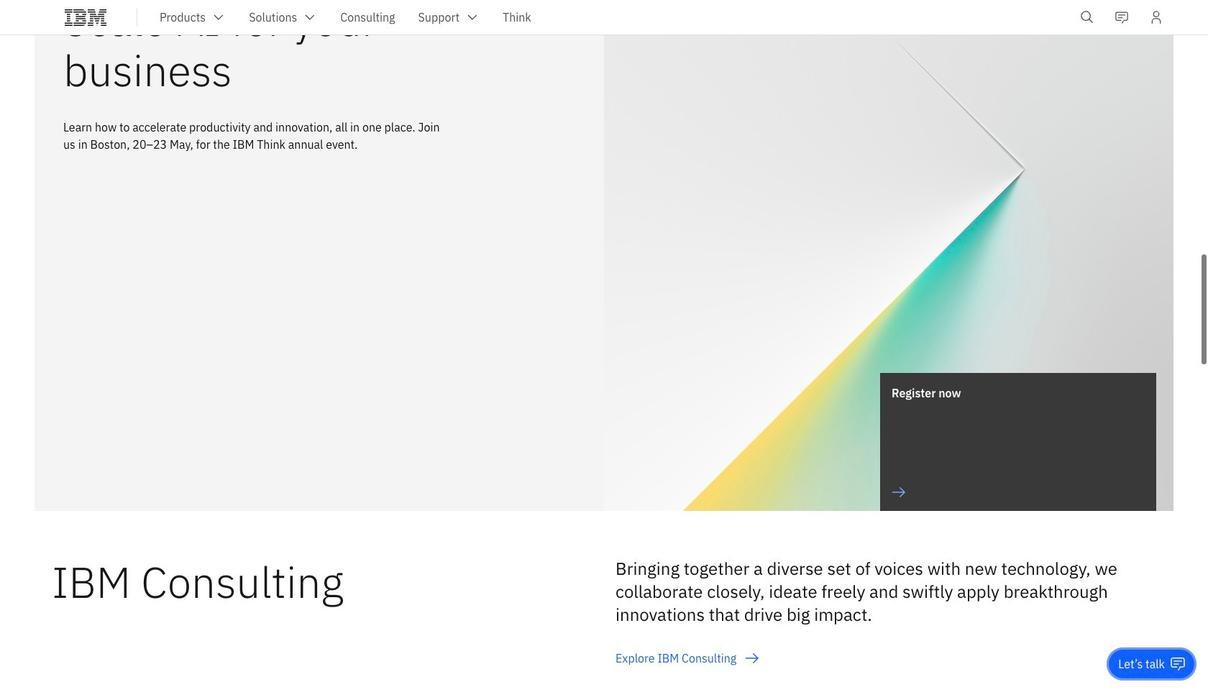 Task type: describe. For each thing, give the bounding box(es) containing it.
let's talk element
[[1119, 657, 1166, 673]]



